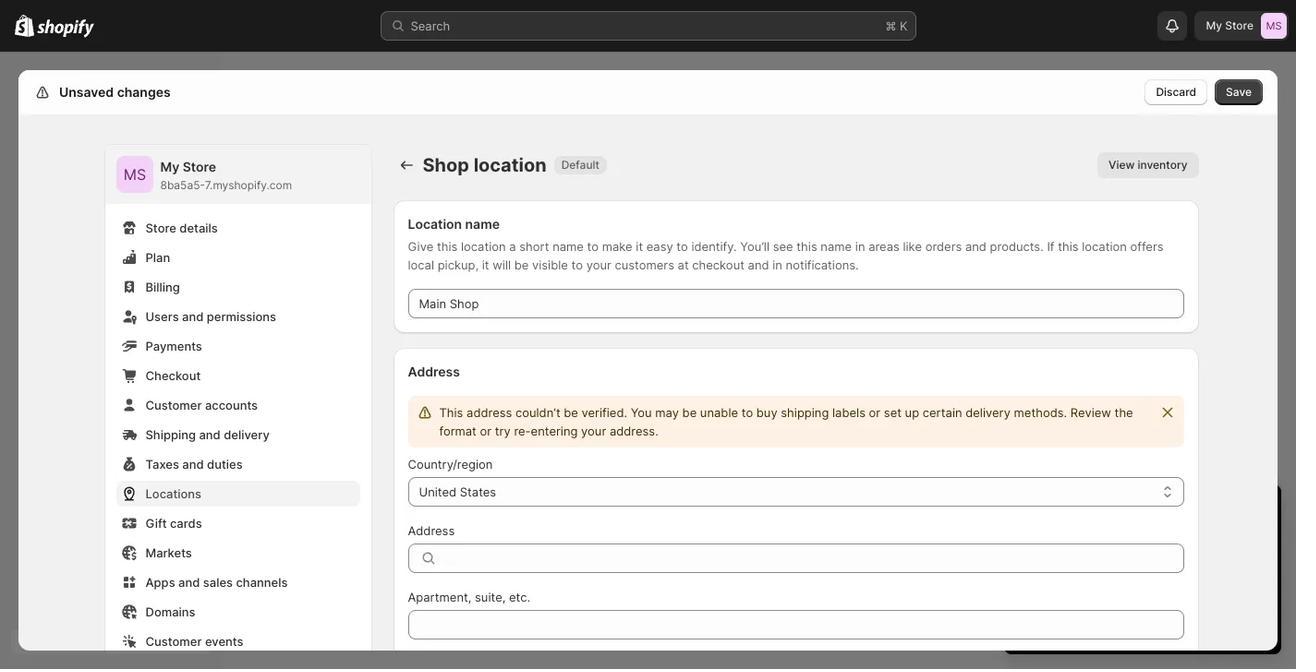 Task type: locate. For each thing, give the bounding box(es) containing it.
0 horizontal spatial this
[[437, 239, 458, 254]]

and right 'taxes'
[[182, 457, 204, 472]]

a inside the location name give this location a short name to make it easy to identify. you'll see this name in areas like orders and products. if this location offers local pickup, it will be visible to your customers at checkout and in notifications.
[[509, 239, 516, 254]]

this
[[437, 239, 458, 254], [797, 239, 818, 254], [1058, 239, 1079, 254]]

and right apps
[[178, 576, 200, 590]]

7.myshopify.com
[[205, 178, 292, 192]]

in down see at top right
[[773, 258, 783, 273]]

verified.
[[582, 406, 627, 420]]

2 horizontal spatial trial
[[1232, 565, 1253, 579]]

1 vertical spatial in
[[773, 258, 783, 273]]

search
[[411, 18, 450, 33]]

1 vertical spatial store
[[183, 159, 216, 175]]

delivery
[[966, 406, 1011, 420], [224, 428, 270, 443]]

or left set
[[869, 406, 881, 420]]

in left areas
[[856, 239, 865, 254]]

give
[[408, 239, 434, 254]]

payments
[[146, 339, 202, 354]]

in
[[856, 239, 865, 254], [773, 258, 783, 273], [1107, 502, 1123, 524]]

3
[[1196, 583, 1204, 598]]

it up customers
[[636, 239, 643, 254]]

location
[[474, 154, 547, 177], [461, 239, 506, 254], [1082, 239, 1127, 254]]

1 horizontal spatial store
[[183, 159, 216, 175]]

delivery down customer accounts link
[[224, 428, 270, 443]]

customer down checkout
[[146, 398, 202, 413]]

checkout
[[692, 258, 745, 273]]

and down 'you'll'
[[748, 258, 769, 273]]

shipping
[[781, 406, 829, 420]]

0 vertical spatial customer
[[146, 398, 202, 413]]

this up pickup,
[[437, 239, 458, 254]]

2 horizontal spatial this
[[1058, 239, 1079, 254]]

couldn't
[[516, 406, 561, 420]]

domains link
[[116, 600, 360, 626]]

trial up 28
[[1172, 502, 1204, 524]]

1 day left in your trial element
[[1004, 533, 1282, 655]]

apps and sales channels
[[146, 576, 288, 590]]

etc.
[[509, 590, 531, 605]]

select a plan to extend your shopify trial for just $1/month for your first 3 months.
[[1023, 565, 1253, 598]]

my inside my store 8ba5a5-7.myshopify.com
[[160, 159, 180, 175]]

gift cards
[[146, 517, 202, 531]]

address up the this
[[408, 364, 460, 380]]

1 horizontal spatial delivery
[[966, 406, 1011, 420]]

3 this from the left
[[1058, 239, 1079, 254]]

1 horizontal spatial this
[[797, 239, 818, 254]]

dialog
[[1285, 70, 1297, 651]]

location name give this location a short name to make it easy to identify. you'll see this name in areas like orders and products. if this location offers local pickup, it will be visible to your customers at checkout and in notifications.
[[408, 216, 1164, 273]]

select
[[1023, 565, 1059, 579]]

2 horizontal spatial in
[[1107, 502, 1123, 524]]

address down united at the bottom left of page
[[408, 524, 455, 539]]

1 vertical spatial trial
[[1052, 535, 1073, 550]]

1 horizontal spatial my
[[1206, 18, 1223, 32]]

be up entering
[[564, 406, 578, 420]]

1 customer from the top
[[146, 398, 202, 413]]

1 vertical spatial a
[[1062, 565, 1069, 579]]

0 horizontal spatial or
[[480, 424, 492, 439]]

2 vertical spatial in
[[1107, 502, 1123, 524]]

apartment,
[[408, 590, 472, 605]]

1 vertical spatial address
[[408, 524, 455, 539]]

name up the notifications.
[[821, 239, 852, 254]]

my store
[[1206, 18, 1254, 32]]

address.
[[610, 424, 659, 439]]

it
[[636, 239, 643, 254], [482, 258, 489, 273]]

1 vertical spatial it
[[482, 258, 489, 273]]

united states
[[419, 485, 496, 500]]

1 address from the top
[[408, 364, 460, 380]]

up
[[905, 406, 920, 420]]

address
[[408, 364, 460, 380], [408, 524, 455, 539]]

your left first
[[1142, 583, 1167, 598]]

Address text field
[[445, 544, 1184, 574]]

0 vertical spatial a
[[509, 239, 516, 254]]

28
[[1176, 535, 1192, 550]]

trial up 'months.'
[[1232, 565, 1253, 579]]

discard
[[1156, 85, 1197, 99]]

0 horizontal spatial in
[[773, 258, 783, 273]]

and down customer accounts on the left bottom
[[199, 428, 221, 443]]

my left my store image
[[1206, 18, 1223, 32]]

store up plan
[[146, 221, 176, 236]]

1 horizontal spatial it
[[636, 239, 643, 254]]

be right will
[[514, 258, 529, 273]]

1 horizontal spatial for
[[1123, 583, 1139, 598]]

0 horizontal spatial a
[[509, 239, 516, 254]]

to up the at
[[677, 239, 688, 254]]

this right if
[[1058, 239, 1079, 254]]

name up will
[[465, 216, 500, 232]]

2 vertical spatial trial
[[1232, 565, 1253, 579]]

a up will
[[509, 239, 516, 254]]

and right orders
[[966, 239, 987, 254]]

Paris Warehouse text field
[[408, 289, 1184, 319]]

day
[[1037, 502, 1069, 524]]

0 horizontal spatial my
[[160, 159, 180, 175]]

trial right your
[[1052, 535, 1073, 550]]

your
[[1023, 535, 1049, 550]]

2 horizontal spatial be
[[683, 406, 697, 420]]

at
[[678, 258, 689, 273]]

delivery right certain
[[966, 406, 1011, 420]]

be inside the location name give this location a short name to make it easy to identify. you'll see this name in areas like orders and products. if this location offers local pickup, it will be visible to your customers at checkout and in notifications.
[[514, 258, 529, 273]]

1 day left in your trial
[[1023, 502, 1204, 524]]

1 horizontal spatial name
[[553, 239, 584, 254]]

to
[[587, 239, 599, 254], [677, 239, 688, 254], [572, 258, 583, 273], [742, 406, 753, 420], [1099, 565, 1111, 579]]

customer down domains
[[146, 635, 202, 650]]

for down extend
[[1123, 583, 1139, 598]]

my store 8ba5a5-7.myshopify.com
[[160, 159, 292, 192]]

customer events link
[[116, 629, 360, 655]]

trial
[[1172, 502, 1204, 524], [1052, 535, 1073, 550], [1232, 565, 1253, 579]]

your up first
[[1157, 565, 1182, 579]]

this right see at top right
[[797, 239, 818, 254]]

your inside the location name give this location a short name to make it easy to identify. you'll see this name in areas like orders and products. if this location offers local pickup, it will be visible to your customers at checkout and in notifications.
[[586, 258, 612, 273]]

my store image
[[1261, 13, 1287, 39]]

1 vertical spatial or
[[480, 424, 492, 439]]

8ba5a5-
[[160, 178, 205, 192]]

my up 8ba5a5-
[[160, 159, 180, 175]]

to inside 'select a plan to extend your shopify trial for just $1/month for your first 3 months.'
[[1099, 565, 1111, 579]]

2 address from the top
[[408, 524, 455, 539]]

trial inside 'select a plan to extend your shopify trial for just $1/month for your first 3 months.'
[[1232, 565, 1253, 579]]

and
[[966, 239, 987, 254], [748, 258, 769, 273], [182, 310, 204, 324], [199, 428, 221, 443], [182, 457, 204, 472], [178, 576, 200, 590]]

to left buy
[[742, 406, 753, 420]]

1
[[1023, 502, 1032, 524]]

your up october
[[1128, 502, 1166, 524]]

1 vertical spatial customer
[[146, 635, 202, 650]]

0 horizontal spatial trial
[[1052, 535, 1073, 550]]

0 horizontal spatial be
[[514, 258, 529, 273]]

0 vertical spatial store
[[1226, 18, 1254, 32]]

0 vertical spatial delivery
[[966, 406, 1011, 420]]

store left my store image
[[1226, 18, 1254, 32]]

shopify
[[1185, 565, 1228, 579]]

unsaved
[[59, 84, 114, 100]]

your down make
[[586, 258, 612, 273]]

for
[[1023, 583, 1039, 598], [1123, 583, 1139, 598]]

a left plan
[[1062, 565, 1069, 579]]

entering
[[531, 424, 578, 439]]

customer for customer events
[[146, 635, 202, 650]]

and for duties
[[182, 457, 204, 472]]

0 horizontal spatial for
[[1023, 583, 1039, 598]]

1 vertical spatial my
[[160, 159, 180, 175]]

to right visible
[[572, 258, 583, 273]]

discard button
[[1145, 79, 1208, 105]]

$1/month
[[1066, 583, 1120, 598]]

your trial ends on october 28
[[1023, 535, 1192, 550]]

to right plan
[[1099, 565, 1111, 579]]

2 for from the left
[[1123, 583, 1139, 598]]

2 vertical spatial store
[[146, 221, 176, 236]]

be right may
[[683, 406, 697, 420]]

store inside my store 8ba5a5-7.myshopify.com
[[183, 159, 216, 175]]

customer accounts link
[[116, 393, 360, 419]]

for down select
[[1023, 583, 1039, 598]]

0 vertical spatial my
[[1206, 18, 1223, 32]]

local
[[408, 258, 434, 273]]

1 horizontal spatial trial
[[1172, 502, 1204, 524]]

short
[[520, 239, 549, 254]]

to inside this address couldn't be verified. you may be unable to buy shipping labels or set up certain delivery methods. review the format or try re-entering your address.
[[742, 406, 753, 420]]

0 horizontal spatial store
[[146, 221, 176, 236]]

name
[[465, 216, 500, 232], [553, 239, 584, 254], [821, 239, 852, 254]]

your down verified.
[[581, 424, 606, 439]]

format
[[439, 424, 477, 439]]

permissions
[[207, 310, 276, 324]]

or left "try"
[[480, 424, 492, 439]]

markets
[[146, 546, 192, 561]]

1 horizontal spatial a
[[1062, 565, 1069, 579]]

billing link
[[116, 274, 360, 300]]

2 horizontal spatial store
[[1226, 18, 1254, 32]]

1 horizontal spatial in
[[856, 239, 865, 254]]

2 customer from the top
[[146, 635, 202, 650]]

shopify image
[[37, 19, 94, 38]]

0 vertical spatial it
[[636, 239, 643, 254]]

united
[[419, 485, 457, 500]]

and right users
[[182, 310, 204, 324]]

users and permissions
[[146, 310, 276, 324]]

set
[[884, 406, 902, 420]]

users
[[146, 310, 179, 324]]

0 vertical spatial trial
[[1172, 502, 1204, 524]]

methods.
[[1014, 406, 1068, 420]]

1 horizontal spatial or
[[869, 406, 881, 420]]

name up visible
[[553, 239, 584, 254]]

it left will
[[482, 258, 489, 273]]

store up 8ba5a5-
[[183, 159, 216, 175]]

store
[[1226, 18, 1254, 32], [183, 159, 216, 175], [146, 221, 176, 236]]

view inventory link
[[1098, 152, 1199, 178]]

1 vertical spatial delivery
[[224, 428, 270, 443]]

0 horizontal spatial delivery
[[224, 428, 270, 443]]

in right left
[[1107, 502, 1123, 524]]

my store image
[[116, 156, 153, 193]]

to left make
[[587, 239, 599, 254]]

0 vertical spatial address
[[408, 364, 460, 380]]

locations
[[146, 487, 202, 502]]

states
[[460, 485, 496, 500]]

markets link
[[116, 541, 360, 566]]

billing
[[146, 280, 180, 295]]

apps and sales channels link
[[116, 570, 360, 596]]

payments link
[[116, 334, 360, 359]]



Task type: vqa. For each thing, say whether or not it's contained in the screenshot.
permissions
yes



Task type: describe. For each thing, give the bounding box(es) containing it.
review
[[1071, 406, 1112, 420]]

⌘ k
[[886, 18, 908, 33]]

your inside this address couldn't be verified. you may be unable to buy shipping labels or set up certain delivery methods. review the format or try re-entering your address.
[[581, 424, 606, 439]]

Apartment, suite, etc. text field
[[408, 611, 1184, 640]]

may
[[655, 406, 679, 420]]

duties
[[207, 457, 243, 472]]

the
[[1115, 406, 1134, 420]]

0 vertical spatial or
[[869, 406, 881, 420]]

view
[[1109, 158, 1135, 172]]

left
[[1074, 502, 1102, 524]]

taxes and duties
[[146, 457, 243, 472]]

location left offers
[[1082, 239, 1127, 254]]

this address couldn't be verified. you may be unable to buy shipping labels or set up certain delivery methods. review the format or try re-entering your address. alert
[[408, 396, 1184, 448]]

location
[[408, 216, 462, 232]]

certain
[[923, 406, 963, 420]]

view inventory
[[1109, 158, 1188, 172]]

settings
[[55, 84, 108, 100]]

sales
[[203, 576, 233, 590]]

1 day left in your trial button
[[1004, 485, 1282, 524]]

in inside dropdown button
[[1107, 502, 1123, 524]]

channels
[[236, 576, 288, 590]]

1 for from the left
[[1023, 583, 1039, 598]]

suite,
[[475, 590, 506, 605]]

store for my store
[[1226, 18, 1254, 32]]

events
[[205, 635, 244, 650]]

0 vertical spatial in
[[856, 239, 865, 254]]

1 horizontal spatial be
[[564, 406, 578, 420]]

taxes and duties link
[[116, 452, 360, 478]]

save
[[1226, 85, 1252, 99]]

customer events
[[146, 635, 244, 650]]

0 horizontal spatial it
[[482, 258, 489, 273]]

⌘
[[886, 18, 897, 33]]

shipping and delivery
[[146, 428, 270, 443]]

ms button
[[116, 156, 153, 193]]

areas
[[869, 239, 900, 254]]

see
[[773, 239, 793, 254]]

shop
[[423, 154, 469, 177]]

users and permissions link
[[116, 304, 360, 330]]

delivery inside this address couldn't be verified. you may be unable to buy shipping labels or set up certain delivery methods. review the format or try re-entering your address.
[[966, 406, 1011, 420]]

1 this from the left
[[437, 239, 458, 254]]

your inside dropdown button
[[1128, 502, 1166, 524]]

plan link
[[116, 245, 360, 271]]

try
[[495, 424, 511, 439]]

inventory
[[1138, 158, 1188, 172]]

customer for customer accounts
[[146, 398, 202, 413]]

notifications.
[[786, 258, 859, 273]]

unsaved changes
[[59, 84, 171, 100]]

offers
[[1131, 239, 1164, 254]]

make
[[602, 239, 633, 254]]

accounts
[[205, 398, 258, 413]]

first
[[1171, 583, 1193, 598]]

re-
[[514, 424, 531, 439]]

october
[[1125, 535, 1174, 550]]

labels
[[833, 406, 866, 420]]

apartment, suite, etc.
[[408, 590, 531, 605]]

easy
[[647, 239, 673, 254]]

and for sales
[[178, 576, 200, 590]]

products.
[[990, 239, 1044, 254]]

buy
[[757, 406, 778, 420]]

identify.
[[692, 239, 737, 254]]

visible
[[532, 258, 568, 273]]

and for permissions
[[182, 310, 204, 324]]

you'll
[[740, 239, 770, 254]]

and for delivery
[[199, 428, 221, 443]]

2 horizontal spatial name
[[821, 239, 852, 254]]

trial inside dropdown button
[[1172, 502, 1204, 524]]

settings dialog
[[18, 70, 1278, 670]]

this
[[439, 406, 463, 420]]

shipping
[[146, 428, 196, 443]]

on
[[1108, 535, 1122, 550]]

changes
[[117, 84, 171, 100]]

shop settings menu element
[[105, 145, 371, 670]]

my for my store 8ba5a5-7.myshopify.com
[[160, 159, 180, 175]]

plan
[[146, 250, 170, 265]]

location right shop
[[474, 154, 547, 177]]

location up will
[[461, 239, 506, 254]]

just
[[1042, 583, 1063, 598]]

taxes
[[146, 457, 179, 472]]

2 this from the left
[[797, 239, 818, 254]]

checkout link
[[116, 363, 360, 389]]

store details
[[146, 221, 218, 236]]

store for my store 8ba5a5-7.myshopify.com
[[183, 159, 216, 175]]

0 horizontal spatial name
[[465, 216, 500, 232]]

shopify image
[[15, 15, 34, 37]]

domains
[[146, 605, 196, 620]]

country/region
[[408, 457, 493, 472]]

shop location
[[423, 154, 547, 177]]

gift
[[146, 517, 167, 531]]

k
[[900, 18, 908, 33]]

address
[[467, 406, 512, 420]]

a inside 'select a plan to extend your shopify trial for just $1/month for your first 3 months.'
[[1062, 565, 1069, 579]]

save button
[[1215, 79, 1263, 105]]

customer accounts
[[146, 398, 258, 413]]

my for my store
[[1206, 18, 1223, 32]]

unable
[[700, 406, 738, 420]]

details
[[180, 221, 218, 236]]

gift cards link
[[116, 511, 360, 537]]

delivery inside shop settings menu element
[[224, 428, 270, 443]]

extend
[[1114, 565, 1153, 579]]

months.
[[1207, 583, 1253, 598]]



